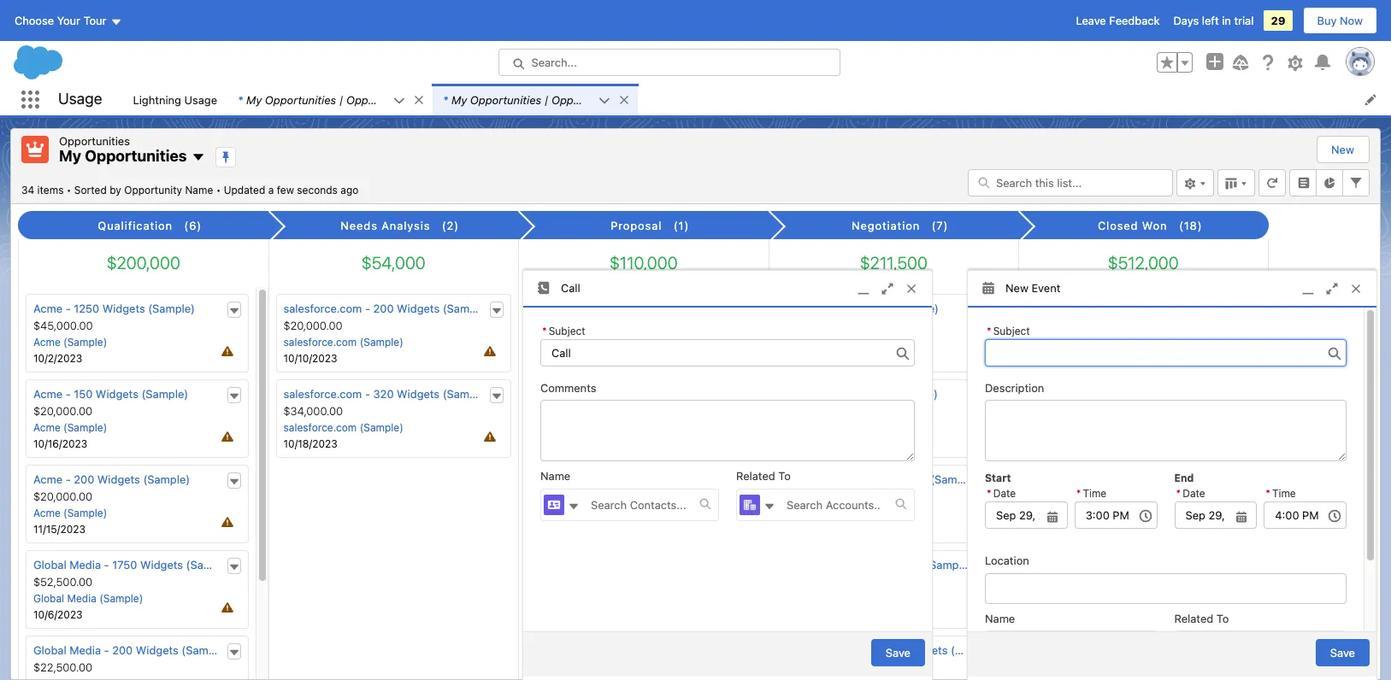 Task type: locate. For each thing, give the bounding box(es) containing it.
date
[[994, 488, 1016, 500], [1183, 488, 1206, 500]]

global up 10/6/2023 on the bottom left of page
[[33, 593, 64, 606]]

to up $19,500.00 on the right
[[779, 470, 791, 483]]

2 vertical spatial 200
[[112, 644, 133, 658]]

days
[[1174, 14, 1199, 27]]

group
[[1157, 52, 1193, 73], [985, 487, 1068, 530], [1175, 487, 1258, 530]]

salesforce.com (sample) link
[[284, 336, 403, 349], [284, 422, 403, 435]]

- up the $20,000.00 acme (sample) 11/15/2023
[[66, 473, 71, 487]]

closed won
[[1098, 219, 1168, 233]]

1 horizontal spatial 200
[[112, 644, 133, 658]]

0 horizontal spatial my
[[59, 147, 81, 165]]

- up the $45,000.00
[[66, 302, 71, 316]]

1 vertical spatial name
[[541, 470, 571, 483]]

1 horizontal spatial time
[[1273, 488, 1296, 500]]

2 horizontal spatial 200
[[373, 302, 394, 316]]

salesforce.com down $34,000.00
[[284, 422, 357, 435]]

(6)
[[184, 219, 202, 233]]

2 horizontal spatial my
[[452, 93, 467, 106]]

$20,000.00 inside $20,000.00 acme (sample) 10/16/2023
[[33, 405, 92, 418]]

2 * time from the left
[[1266, 488, 1296, 500]]

- left 1100
[[1066, 302, 1071, 316]]

2 vertical spatial $20,000.00
[[33, 490, 92, 504]]

0 horizontal spatial 200
[[74, 473, 94, 487]]

2 horizontal spatial name
[[985, 612, 1015, 626]]

$211,500
[[860, 253, 928, 273]]

1 horizontal spatial global media (sample) link
[[784, 507, 894, 520]]

- for salesforce.com - 600 widgets (sample)
[[1116, 388, 1121, 401]]

1 horizontal spatial * my opportunities | opportunities
[[443, 93, 623, 106]]

media for global media - 200 widgets (sample)
[[69, 644, 101, 658]]

save button for related to
[[871, 639, 925, 667]]

1 horizontal spatial •
[[216, 183, 221, 196]]

0 vertical spatial to
[[779, 470, 791, 483]]

salesforce.com - 320 widgets (sample)
[[284, 388, 490, 401]]

media up $52,500.00
[[69, 559, 101, 572]]

trial
[[1235, 14, 1254, 27]]

2 subject from the left
[[994, 325, 1030, 337]]

seconds
[[297, 183, 338, 196]]

text default image for acme - 1100 widgets (sample)
[[1228, 305, 1240, 317]]

text default image for salesforce.com - 600 widgets (sample)
[[1228, 391, 1240, 403]]

2 save button from the left
[[1316, 639, 1370, 667]]

to inside new event dialog
[[1217, 612, 1229, 626]]

• left updated
[[216, 183, 221, 196]]

global media - 200 widgets (sample) link
[[33, 644, 228, 658]]

save button inside new event dialog
[[1316, 639, 1370, 667]]

2 salesforce.com (sample) link from the top
[[284, 422, 403, 435]]

salesforce.com (sample) link up "10/10/2023"
[[284, 336, 403, 349]]

text default image
[[599, 95, 611, 107], [491, 305, 503, 317], [741, 305, 753, 317], [978, 305, 990, 317], [1228, 305, 1240, 317], [491, 391, 503, 403], [978, 391, 990, 403], [1228, 391, 1240, 403], [978, 476, 990, 488], [700, 499, 712, 511], [568, 501, 580, 513], [764, 501, 776, 513], [978, 562, 990, 574], [228, 647, 240, 659]]

needs analysis
[[341, 219, 431, 233]]

1 horizontal spatial date
[[1183, 488, 1206, 500]]

acme inside $20,000.00 acme (sample) 10/16/2023
[[33, 422, 61, 435]]

* date for start
[[987, 488, 1016, 500]]

feedback
[[1110, 14, 1160, 27]]

widgets for salesforce.com - 1,000 widgets (sample)
[[905, 644, 948, 658]]

global media (sample) link down $19,500.00 on the right
[[784, 507, 894, 520]]

acme left the 140
[[784, 302, 813, 316]]

1 * subject from the left
[[542, 325, 586, 337]]

(sample) inside $45,000.00 acme (sample) 10/2/2023
[[63, 336, 107, 349]]

acme (sample) link down the 140
[[784, 336, 858, 349]]

0 horizontal spatial |
[[339, 93, 343, 106]]

to down the location text field
[[1217, 612, 1229, 626]]

0 vertical spatial related
[[736, 470, 776, 483]]

1 vertical spatial global media (sample) link
[[33, 593, 143, 606]]

(sample)
[[148, 302, 195, 316], [443, 302, 490, 316], [651, 302, 698, 316], [892, 302, 939, 316], [1147, 302, 1194, 316], [63, 336, 107, 349], [360, 336, 403, 349], [564, 336, 607, 349], [814, 336, 858, 349], [1064, 336, 1108, 349], [142, 388, 188, 401], [443, 388, 490, 401], [891, 388, 938, 401], [1194, 388, 1241, 401], [63, 422, 107, 435], [360, 422, 403, 435], [143, 473, 190, 487], [931, 473, 978, 487], [1144, 473, 1191, 487], [63, 507, 107, 520], [850, 507, 894, 520], [1064, 507, 1108, 520], [186, 559, 233, 572], [926, 559, 972, 572], [1144, 559, 1191, 572], [99, 593, 143, 606], [1064, 593, 1108, 606], [182, 644, 228, 658], [951, 644, 998, 658]]

widgets for salesforce.com - 320 widgets (sample)
[[397, 388, 440, 401]]

acme
[[33, 302, 63, 316], [534, 302, 563, 316], [784, 302, 813, 316], [1034, 302, 1063, 316], [33, 336, 61, 349], [534, 336, 561, 349], [784, 336, 811, 349], [1034, 336, 1061, 349], [33, 388, 63, 401], [784, 388, 813, 401], [33, 422, 61, 435], [33, 473, 63, 487], [1034, 473, 1063, 487], [33, 507, 61, 520], [1034, 507, 1061, 520], [1034, 559, 1063, 572], [1034, 593, 1061, 606]]

acme - 500 widgets (sample)
[[1034, 559, 1191, 572]]

- left 320
[[365, 388, 370, 401]]

0 horizontal spatial date
[[994, 488, 1016, 500]]

1 horizontal spatial related
[[1175, 612, 1214, 626]]

acme up 9/20/2023
[[1034, 336, 1061, 349]]

0 horizontal spatial save
[[886, 646, 911, 660]]

10/6/2023
[[33, 609, 83, 622]]

- inside 'acme - 650 widgets (sample) $60,000.00 acme (sample) 9/26/2022'
[[1066, 473, 1071, 487]]

related inside 'call' dialog
[[736, 470, 776, 483]]

* subject for call
[[542, 325, 586, 337]]

- left 150
[[66, 388, 71, 401]]

acme (sample) link up 9/20/2023
[[1034, 336, 1108, 349]]

comments
[[541, 381, 597, 395]]

acme - 1250 widgets (sample) link
[[33, 302, 195, 316]]

acme inside $50,000.00 acme (sample)
[[1034, 593, 1061, 606]]

text default image for salesforce.com - 200 widgets (sample)
[[491, 305, 503, 317]]

group down start
[[985, 487, 1068, 530]]

1 subject from the left
[[549, 325, 586, 337]]

0 horizontal spatial * date
[[987, 488, 1016, 500]]

analysis
[[382, 219, 431, 233]]

group down end
[[1175, 487, 1258, 530]]

1 * my opportunities | opportunities from the left
[[238, 93, 418, 106]]

0 vertical spatial global media (sample) link
[[784, 507, 894, 520]]

related inside new event dialog
[[1175, 612, 1214, 626]]

1 horizontal spatial |
[[545, 93, 549, 106]]

acme - 1100 widgets (sample)
[[1034, 302, 1194, 316]]

date for start
[[994, 488, 1016, 500]]

items
[[37, 183, 64, 196]]

time
[[1083, 488, 1107, 500], [1273, 488, 1296, 500]]

1 vertical spatial related to
[[1175, 612, 1229, 626]]

1 horizontal spatial new
[[1332, 143, 1355, 157]]

my opportunities
[[59, 147, 187, 165]]

200 for salesforce.com
[[373, 302, 394, 316]]

save for end
[[1331, 646, 1356, 660]]

name up the (6)
[[185, 183, 213, 196]]

list
[[123, 84, 1392, 115]]

save button
[[871, 639, 925, 667], [1316, 639, 1370, 667]]

list containing lightning usage
[[123, 84, 1392, 115]]

global down $19,500.00 on the right
[[784, 507, 815, 520]]

200 up the $20,000.00 acme (sample) 11/15/2023
[[74, 473, 94, 487]]

global media - 180 widgets (sample) link
[[784, 473, 978, 487]]

related up accounts icon
[[736, 470, 776, 483]]

1 horizontal spatial * date
[[1176, 488, 1206, 500]]

1 horizontal spatial * time
[[1266, 488, 1296, 500]]

* date down end
[[1176, 488, 1206, 500]]

1 * date from the left
[[987, 488, 1016, 500]]

(sample) inside $20,000.00 salesforce.com (sample) 10/10/2023
[[360, 336, 403, 349]]

acme up 10/24/2023
[[534, 336, 561, 349]]

salesforce.com for salesforce.com - 600 widgets (sample)
[[1034, 388, 1113, 401]]

subject
[[549, 325, 586, 337], [994, 325, 1030, 337]]

new event dialog
[[967, 270, 1378, 681]]

widgets for acme - 650 widgets (sample) $60,000.00 acme (sample) 9/26/2022
[[1098, 473, 1141, 487]]

2 • from the left
[[216, 183, 221, 196]]

1 | from the left
[[339, 93, 343, 106]]

subject down new event
[[994, 325, 1030, 337]]

0 vertical spatial salesforce.com (sample) link
[[284, 336, 403, 349]]

location
[[985, 554, 1030, 568]]

acme (sample) link for 1250
[[33, 336, 107, 349]]

* my opportunities | opportunities for 1st list item from left
[[238, 93, 418, 106]]

list item
[[228, 84, 433, 115], [433, 84, 638, 115]]

global up $52,500.00
[[33, 559, 66, 572]]

0 horizontal spatial related
[[736, 470, 776, 483]]

0 horizontal spatial usage
[[58, 90, 102, 108]]

save inside new event dialog
[[1331, 646, 1356, 660]]

new for new event
[[1006, 282, 1029, 295]]

new
[[1332, 143, 1355, 157], [1006, 282, 1029, 295]]

1 horizontal spatial my
[[246, 93, 262, 106]]

acme (sample) link down $110,000.00
[[534, 336, 607, 349]]

save inside 'call' dialog
[[886, 646, 911, 660]]

* time for start
[[1077, 488, 1107, 500]]

0 horizontal spatial to
[[779, 470, 791, 483]]

subject inside 'call' dialog
[[549, 325, 586, 337]]

$20,000.00 up the 11/15/2023
[[33, 490, 92, 504]]

salesforce.com down 9/20/2023
[[1034, 388, 1113, 401]]

• right items
[[67, 183, 71, 196]]

$20,000.00 inside $20,000.00 salesforce.com (sample) 10/10/2023
[[284, 319, 343, 333]]

1 vertical spatial $20,000.00
[[33, 405, 92, 418]]

$20,000.00 for acme - 150 widgets (sample)
[[33, 405, 92, 418]]

left
[[1202, 14, 1219, 27]]

0 horizontal spatial * my opportunities | opportunities
[[238, 93, 418, 106]]

None text field
[[541, 339, 915, 367], [1264, 502, 1347, 530], [541, 339, 915, 367], [1264, 502, 1347, 530]]

1 horizontal spatial name
[[541, 470, 571, 483]]

leave feedback
[[1076, 14, 1160, 27]]

* date down start
[[987, 488, 1016, 500]]

global media (sample) link down $52,500.00
[[33, 593, 143, 606]]

- for acme - 170 widgets (sample)
[[816, 388, 821, 401]]

your
[[57, 14, 80, 27]]

related to up accounts icon
[[736, 470, 791, 483]]

widgets for acme - 200 widgets (sample)
[[97, 473, 140, 487]]

$110,000
[[610, 253, 678, 273]]

200 for acme
[[74, 473, 94, 487]]

media inside $52,500.00 global media (sample) 10/6/2023
[[67, 593, 96, 606]]

$52,500.00
[[33, 576, 93, 589]]

name inside my opportunities|opportunities|list view element
[[185, 183, 213, 196]]

1 save button from the left
[[871, 639, 925, 667]]

2 * date from the left
[[1176, 488, 1206, 500]]

170
[[824, 388, 842, 401]]

buy
[[1318, 14, 1337, 27]]

media for global media - 180 widgets (sample)
[[820, 473, 851, 487]]

2 vertical spatial name
[[985, 612, 1015, 626]]

0 horizontal spatial time
[[1083, 488, 1107, 500]]

0 horizontal spatial •
[[67, 183, 71, 196]]

acme left 170
[[784, 388, 813, 401]]

- left the 140
[[816, 302, 821, 316]]

new button
[[1318, 137, 1368, 163]]

1,200
[[574, 302, 603, 316]]

* my opportunities | opportunities for first list item from right
[[443, 93, 623, 106]]

start
[[985, 472, 1011, 485]]

widgets for acme - 1250 widgets (sample)
[[102, 302, 145, 316]]

2 time from the left
[[1273, 488, 1296, 500]]

- left 1,000 on the bottom of page
[[866, 644, 871, 658]]

global up $19,500.00 on the right
[[784, 473, 817, 487]]

$20,000.00 up "10/10/2023"
[[284, 319, 343, 333]]

text default image for acme - 170 widgets (sample)
[[978, 391, 990, 403]]

0 vertical spatial name
[[185, 183, 213, 196]]

1 vertical spatial to
[[1217, 612, 1229, 626]]

1 vertical spatial 200
[[74, 473, 94, 487]]

acme inside $110,000.00 acme (sample) 10/24/2023
[[534, 336, 561, 349]]

* time
[[1077, 488, 1107, 500], [1266, 488, 1296, 500]]

1 save from the left
[[886, 646, 911, 660]]

$20,000.00 for acme - 200 widgets (sample)
[[33, 490, 92, 504]]

subject up 10/24/2023
[[549, 325, 586, 337]]

widgets for acme - 170 widgets (sample)
[[846, 388, 888, 401]]

0 vertical spatial new
[[1332, 143, 1355, 157]]

0 horizontal spatial * time
[[1077, 488, 1107, 500]]

- up $110,000.00
[[566, 302, 571, 316]]

acme inside acme (sample) 9/20/2023
[[1034, 336, 1061, 349]]

* subject inside 'call' dialog
[[542, 325, 586, 337]]

related to inside new event dialog
[[1175, 612, 1229, 626]]

media left 80
[[820, 559, 851, 572]]

0 horizontal spatial subject
[[549, 325, 586, 337]]

acme (sample) link down the $45,000.00
[[33, 336, 107, 349]]

related to
[[736, 470, 791, 483], [1175, 612, 1229, 626]]

1 time from the left
[[1083, 488, 1107, 500]]

200 down $52,500.00 global media (sample) 10/6/2023
[[112, 644, 133, 658]]

salesforce.com left 1,000 on the bottom of page
[[784, 644, 862, 658]]

2 save from the left
[[1331, 646, 1356, 660]]

media down $19,500.00 on the right
[[818, 507, 847, 520]]

$20,000.00 down 150
[[33, 405, 92, 418]]

acme (sample) link for 1100
[[1034, 336, 1108, 349]]

text default image
[[413, 94, 425, 106], [618, 94, 630, 106], [394, 95, 405, 107], [192, 151, 206, 164], [228, 305, 240, 317], [228, 391, 240, 403], [228, 476, 240, 488], [896, 499, 907, 511], [228, 562, 240, 574]]

* subject up 10/24/2023
[[542, 325, 586, 337]]

widgets
[[102, 302, 145, 316], [397, 302, 440, 316], [606, 302, 648, 316], [847, 302, 889, 316], [1102, 302, 1144, 316], [96, 388, 138, 401], [397, 388, 440, 401], [846, 388, 888, 401], [1148, 388, 1191, 401], [97, 473, 140, 487], [885, 473, 928, 487], [1098, 473, 1141, 487], [140, 559, 183, 572], [880, 559, 923, 572], [1098, 559, 1141, 572], [136, 644, 179, 658], [905, 644, 948, 658]]

1 horizontal spatial save
[[1331, 646, 1356, 660]]

•
[[67, 183, 71, 196], [216, 183, 221, 196]]

global left 80
[[784, 559, 817, 572]]

* subject
[[542, 325, 586, 337], [987, 325, 1030, 337]]

group for start
[[985, 487, 1068, 530]]

acme down $50,000.00 on the right bottom
[[1034, 593, 1061, 606]]

- for acme - 650 widgets (sample) $60,000.00 acme (sample) 9/26/2022
[[1066, 473, 1071, 487]]

(sample) inside the $20,000.00 acme (sample) 11/15/2023
[[63, 507, 107, 520]]

0 horizontal spatial * subject
[[542, 325, 586, 337]]

1 horizontal spatial usage
[[184, 93, 217, 106]]

- left the 500
[[1066, 559, 1071, 572]]

0 horizontal spatial global media (sample) link
[[33, 593, 143, 606]]

- for salesforce.com - 320 widgets (sample)
[[365, 388, 370, 401]]

1 vertical spatial new
[[1006, 282, 1029, 295]]

(sample) inside acme (sample) 9/20/2023
[[1064, 336, 1108, 349]]

- for salesforce.com - 200 widgets (sample)
[[365, 302, 370, 316]]

None search field
[[968, 169, 1173, 196]]

related down the location text field
[[1175, 612, 1214, 626]]

0 horizontal spatial new
[[1006, 282, 1029, 295]]

date down end
[[1183, 488, 1206, 500]]

new inside dialog
[[1006, 282, 1029, 295]]

global media (sample) link for $19,500.00
[[784, 507, 894, 520]]

acme down 10/16/2023
[[33, 473, 63, 487]]

(18)
[[1179, 219, 1203, 233]]

$52,500.00 global media (sample) 10/6/2023
[[33, 576, 143, 622]]

widgets inside 'acme - 650 widgets (sample) $60,000.00 acme (sample) 9/26/2022'
[[1098, 473, 1141, 487]]

2 * my opportunities | opportunities from the left
[[443, 93, 623, 106]]

- for acme - 1250 widgets (sample)
[[66, 302, 71, 316]]

(sample) inside $52,500.00 global media (sample) 10/6/2023
[[99, 593, 143, 606]]

usage up my opportunities
[[58, 90, 102, 108]]

9/20/2023
[[1034, 352, 1085, 365]]

global media - 180 widgets (sample)
[[784, 473, 978, 487]]

- left 180
[[855, 473, 860, 487]]

Comments text field
[[541, 400, 915, 462]]

1 vertical spatial salesforce.com (sample) link
[[284, 422, 403, 435]]

None text field
[[985, 339, 1347, 367], [985, 502, 1068, 530], [1075, 502, 1158, 530], [1175, 502, 1258, 530], [985, 339, 1347, 367], [985, 502, 1068, 530], [1075, 502, 1158, 530], [1175, 502, 1258, 530]]

1 horizontal spatial subject
[[994, 325, 1030, 337]]

$20,000.00 inside the $20,000.00 acme (sample) 11/15/2023
[[33, 490, 92, 504]]

media up $22,500.00 at the left of the page
[[69, 644, 101, 658]]

acme (sample) link up the 11/15/2023
[[33, 507, 107, 520]]

2 date from the left
[[1183, 488, 1206, 500]]

media
[[820, 473, 851, 487], [818, 507, 847, 520], [69, 559, 101, 572], [820, 559, 851, 572], [67, 593, 96, 606], [69, 644, 101, 658]]

Related To text field
[[777, 490, 896, 521]]

acme up 10/16/2023
[[33, 422, 61, 435]]

salesforce.com up $34,000.00
[[284, 388, 362, 401]]

* inside 'call' dialog
[[542, 325, 547, 337]]

text default image for salesforce.com - 320 widgets (sample)
[[491, 391, 503, 403]]

acme (sample) link for 150
[[33, 422, 107, 435]]

salesforce.com
[[284, 302, 362, 316], [284, 336, 357, 349], [284, 388, 362, 401], [1034, 388, 1113, 401], [284, 422, 357, 435], [784, 644, 862, 658]]

1 horizontal spatial * subject
[[987, 325, 1030, 337]]

save button inside 'call' dialog
[[871, 639, 925, 667]]

salesforce.com up $20,000.00 salesforce.com (sample) 10/10/2023
[[284, 302, 362, 316]]

salesforce.com (sample) link down $34,000.00
[[284, 422, 403, 435]]

2 * subject from the left
[[987, 325, 1030, 337]]

1 • from the left
[[67, 183, 71, 196]]

global media (sample) link
[[784, 507, 894, 520], [33, 593, 143, 606]]

date down start
[[994, 488, 1016, 500]]

1 horizontal spatial save button
[[1316, 639, 1370, 667]]

media inside $19,500.00 global media (sample)
[[818, 507, 847, 520]]

1 * time from the left
[[1077, 488, 1107, 500]]

salesforce.com up "10/10/2023"
[[284, 336, 357, 349]]

- left 80
[[855, 559, 860, 572]]

- left 650
[[1066, 473, 1071, 487]]

200 down $54,000
[[373, 302, 394, 316]]

acme (sample) link
[[33, 336, 107, 349], [534, 336, 607, 349], [784, 336, 858, 349], [1034, 336, 1108, 349], [33, 422, 107, 435], [33, 507, 107, 520], [1034, 507, 1108, 520], [1034, 593, 1108, 606]]

- up $20,000.00 salesforce.com (sample) 10/10/2023
[[365, 302, 370, 316]]

$20,000.00 salesforce.com (sample) 10/10/2023
[[284, 319, 403, 365]]

acme (sample) link up 10/16/2023
[[33, 422, 107, 435]]

media up related to text field
[[820, 473, 851, 487]]

date for end
[[1183, 488, 1206, 500]]

acme - 200 widgets (sample)
[[33, 473, 190, 487]]

acme - 500 widgets (sample) link
[[1034, 559, 1191, 572]]

* subject down new event
[[987, 325, 1030, 337]]

choose your tour button
[[14, 7, 123, 34]]

0 horizontal spatial name
[[185, 183, 213, 196]]

$19,500.00 global media (sample)
[[784, 490, 894, 520]]

negotiation
[[852, 219, 920, 233]]

acme up 10/2/2023
[[33, 336, 61, 349]]

* subject inside new event dialog
[[987, 325, 1030, 337]]

0 vertical spatial $20,000.00
[[284, 319, 343, 333]]

acme left 150
[[33, 388, 63, 401]]

- for acme - 200 widgets (sample)
[[66, 473, 71, 487]]

related to down the location text field
[[1175, 612, 1229, 626]]

0 horizontal spatial save button
[[871, 639, 925, 667]]

acme up the 11/15/2023
[[33, 507, 61, 520]]

name inside new event dialog
[[985, 612, 1015, 626]]

* subject for new event
[[987, 325, 1030, 337]]

1 vertical spatial related
[[1175, 612, 1214, 626]]

$110,000.00 acme (sample) 10/24/2023
[[534, 319, 607, 365]]

$20,000.00 acme (sample) 11/15/2023
[[33, 490, 107, 536]]

acme (sample) link for 140
[[784, 336, 858, 349]]

search...
[[532, 56, 577, 69]]

related
[[736, 470, 776, 483], [1175, 612, 1214, 626]]

acme - 1,200 widgets (sample) link
[[534, 302, 698, 316]]

choose
[[15, 14, 54, 27]]

0 horizontal spatial related to
[[736, 470, 791, 483]]

name down location
[[985, 612, 1015, 626]]

usage right lightning
[[184, 93, 217, 106]]

1 date from the left
[[994, 488, 1016, 500]]

1 horizontal spatial related to
[[1175, 612, 1229, 626]]

- left 170
[[816, 388, 821, 401]]

salesforce.com (sample) link for $34,000.00
[[284, 422, 403, 435]]

subject inside new event dialog
[[994, 325, 1030, 337]]

acme (sample) link down $50,000.00 on the right bottom
[[1034, 593, 1108, 606]]

acme - 170 widgets (sample) link
[[784, 388, 938, 401]]

1 salesforce.com (sample) link from the top
[[284, 336, 403, 349]]

media down $52,500.00
[[67, 593, 96, 606]]

(1)
[[674, 219, 690, 233]]

global up $22,500.00 at the left of the page
[[33, 644, 66, 658]]

name up "contacts" icon on the left bottom of page
[[541, 470, 571, 483]]

-
[[66, 302, 71, 316], [365, 302, 370, 316], [566, 302, 571, 316], [816, 302, 821, 316], [1066, 302, 1071, 316], [66, 388, 71, 401], [365, 388, 370, 401], [816, 388, 821, 401], [1116, 388, 1121, 401], [66, 473, 71, 487], [855, 473, 860, 487], [1066, 473, 1071, 487], [104, 559, 109, 572], [855, 559, 860, 572], [1066, 559, 1071, 572], [104, 644, 109, 658], [866, 644, 871, 658]]

0 vertical spatial 200
[[373, 302, 394, 316]]

1 horizontal spatial to
[[1217, 612, 1229, 626]]

650
[[1075, 473, 1095, 487]]

$34,000.00
[[284, 405, 343, 418]]

global
[[784, 473, 817, 487], [784, 507, 815, 520], [33, 559, 66, 572], [784, 559, 817, 572], [33, 593, 64, 606], [33, 644, 66, 658]]

0 vertical spatial related to
[[736, 470, 791, 483]]

1250
[[74, 302, 99, 316]]

related to inside 'call' dialog
[[736, 470, 791, 483]]

global for global media - 200 widgets (sample)
[[33, 644, 66, 658]]

new inside button
[[1332, 143, 1355, 157]]

salesforce.com - 1,000 widgets (sample) link
[[784, 644, 998, 658]]

- left 600
[[1116, 388, 1121, 401]]



Task type: vqa. For each thing, say whether or not it's contained in the screenshot.


Task type: describe. For each thing, give the bounding box(es) containing it.
to inside 'call' dialog
[[779, 470, 791, 483]]

text default image for global media - 180 widgets (sample)
[[978, 476, 990, 488]]

acme - 140 widgets (sample)
[[784, 302, 939, 316]]

global media - 80 widgets (sample) link
[[784, 559, 972, 572]]

salesforce.com - 600 widgets (sample) link
[[1034, 388, 1241, 401]]

(2)
[[442, 219, 459, 233]]

updated
[[224, 183, 265, 196]]

widgets for acme - 150 widgets (sample)
[[96, 388, 138, 401]]

* date for end
[[1176, 488, 1206, 500]]

acme - 1100 widgets (sample) link
[[1034, 302, 1194, 316]]

salesforce.com (sample) link for $20,000.00
[[284, 336, 403, 349]]

time for end
[[1273, 488, 1296, 500]]

subject for new event
[[994, 325, 1030, 337]]

140
[[824, 302, 843, 316]]

acme (sample) link for 200
[[33, 507, 107, 520]]

salesforce.com for salesforce.com - 1,000 widgets (sample)
[[784, 644, 862, 658]]

text default image for acme - 1,200 widgets (sample)
[[741, 305, 753, 317]]

new event
[[1006, 282, 1061, 295]]

acme up $50,000.00 on the right bottom
[[1034, 559, 1063, 572]]

- for acme - 150 widgets (sample)
[[66, 388, 71, 401]]

widgets for acme - 1,200 widgets (sample)
[[606, 302, 648, 316]]

widgets for salesforce.com - 600 widgets (sample)
[[1148, 388, 1191, 401]]

acme - 650 widgets (sample) $60,000.00 acme (sample) 9/26/2022
[[1034, 473, 1191, 536]]

Description text field
[[985, 400, 1347, 462]]

salesforce.com - 200 widgets (sample)
[[284, 302, 490, 316]]

acme - 150 widgets (sample)
[[33, 388, 188, 401]]

global media - 80 widgets (sample)
[[784, 559, 972, 572]]

34
[[21, 183, 34, 196]]

$60,000.00
[[1034, 490, 1094, 504]]

my for first list item from right
[[452, 93, 467, 106]]

choose your tour
[[15, 14, 106, 27]]

$110,000.00
[[534, 319, 596, 333]]

contacts image
[[544, 495, 565, 515]]

global for global media - 1750 widgets (sample)
[[33, 559, 66, 572]]

my opportunities status
[[21, 183, 224, 196]]

acme - 1,200 widgets (sample)
[[534, 302, 698, 316]]

by
[[110, 183, 121, 196]]

salesforce.com - 320 widgets (sample) link
[[284, 388, 490, 401]]

now
[[1340, 14, 1363, 27]]

text default image inside list item
[[599, 95, 611, 107]]

10/10/2023
[[284, 352, 338, 365]]

end
[[1175, 472, 1194, 485]]

text default image for global media - 80 widgets (sample)
[[978, 562, 990, 574]]

10/16/2023
[[33, 438, 87, 451]]

save button for end
[[1316, 639, 1370, 667]]

global inside $19,500.00 global media (sample)
[[784, 507, 815, 520]]

widgets for acme - 140 widgets (sample)
[[847, 302, 889, 316]]

group for end
[[1175, 487, 1258, 530]]

600
[[1124, 388, 1145, 401]]

in
[[1222, 14, 1232, 27]]

global for global media - 80 widgets (sample)
[[784, 559, 817, 572]]

text default image for acme - 140 widgets (sample)
[[978, 305, 990, 317]]

media for global media - 1750 widgets (sample)
[[69, 559, 101, 572]]

widgets for salesforce.com - 200 widgets (sample)
[[397, 302, 440, 316]]

$512,000
[[1108, 253, 1179, 273]]

text default image for global media - 200 widgets (sample)
[[228, 647, 240, 659]]

29
[[1271, 14, 1286, 27]]

tour
[[83, 14, 106, 27]]

global media (sample) link for $52,500.00
[[33, 593, 143, 606]]

acme inside $45,000.00 acme (sample) 10/2/2023
[[33, 336, 61, 349]]

leave
[[1076, 14, 1107, 27]]

$45,000.00
[[33, 319, 93, 333]]

salesforce.com inside $34,000.00 salesforce.com (sample) 10/18/2023
[[284, 422, 357, 435]]

$20,000.00 acme (sample) 10/16/2023
[[33, 405, 107, 451]]

1 list item from the left
[[228, 84, 433, 115]]

$20,000.00 for salesforce.com - 200 widgets (sample)
[[284, 319, 343, 333]]

acme - 140 widgets (sample) link
[[784, 302, 939, 316]]

acme up 9/26/2022
[[1034, 507, 1061, 520]]

(sample) inside $34,000.00 salesforce.com (sample) 10/18/2023
[[360, 422, 403, 435]]

1100
[[1075, 302, 1099, 316]]

acme - 650 widgets (sample) link
[[1034, 473, 1191, 487]]

Search My Opportunities list view. search field
[[968, 169, 1173, 196]]

name inside 'call' dialog
[[541, 470, 571, 483]]

1750
[[112, 559, 137, 572]]

500
[[1075, 559, 1095, 572]]

accounts image
[[740, 495, 760, 515]]

lightning usage link
[[123, 84, 228, 115]]

11/15/2023
[[33, 524, 86, 536]]

search... button
[[498, 49, 840, 76]]

time for start
[[1083, 488, 1107, 500]]

call link
[[523, 271, 932, 308]]

acme (sample) link down $60,000.00
[[1034, 507, 1108, 520]]

10/24/2023
[[534, 352, 589, 365]]

new for new
[[1332, 143, 1355, 157]]

new event link
[[968, 271, 1377, 308]]

widgets for acme - 1100 widgets (sample)
[[1102, 302, 1144, 316]]

34 items • sorted by opportunity name • updated a few seconds ago
[[21, 183, 359, 196]]

(sample) inside $19,500.00 global media (sample)
[[850, 507, 894, 520]]

global media - 1750 widgets (sample) link
[[33, 559, 233, 572]]

group down days
[[1157, 52, 1193, 73]]

acme inside the $20,000.00 acme (sample) 11/15/2023
[[33, 507, 61, 520]]

acme up $110,000.00
[[534, 302, 563, 316]]

acme down acme - 140 widgets (sample) link
[[784, 336, 811, 349]]

global media - 200 widgets (sample)
[[33, 644, 228, 658]]

$45,000.00 acme (sample) 10/2/2023
[[33, 319, 107, 365]]

global inside $52,500.00 global media (sample) 10/6/2023
[[33, 593, 64, 606]]

my opportunities|opportunities|list view element
[[10, 128, 1381, 681]]

9/26/2022
[[1034, 524, 1085, 536]]

salesforce.com for salesforce.com - 200 widgets (sample)
[[284, 302, 362, 316]]

acme (sample) link for 1,200
[[534, 336, 607, 349]]

- left 1750
[[104, 559, 109, 572]]

150
[[74, 388, 93, 401]]

salesforce.com inside $20,000.00 salesforce.com (sample) 10/10/2023
[[284, 336, 357, 349]]

acme - 200 widgets (sample) link
[[33, 473, 190, 487]]

acme down "event"
[[1034, 302, 1063, 316]]

10/2/2023
[[33, 352, 82, 365]]

leave feedback link
[[1076, 14, 1160, 27]]

2 | from the left
[[545, 93, 549, 106]]

(sample) inside $110,000.00 acme (sample) 10/24/2023
[[564, 336, 607, 349]]

buy now button
[[1303, 7, 1378, 34]]

lightning
[[133, 93, 181, 106]]

Location text field
[[985, 574, 1347, 604]]

event
[[1032, 282, 1061, 295]]

- for salesforce.com - 1,000 widgets (sample)
[[866, 644, 871, 658]]

(sample) inside $50,000.00 acme (sample)
[[1064, 593, 1108, 606]]

proposal
[[611, 219, 662, 233]]

acme (sample) link for 500
[[1034, 593, 1108, 606]]

salesforce.com - 200 widgets (sample) link
[[284, 302, 490, 316]]

salesforce.com for salesforce.com - 320 widgets (sample)
[[284, 388, 362, 401]]

(sample) inside $20,000.00 acme (sample) 10/16/2023
[[63, 422, 107, 435]]

(7)
[[932, 219, 949, 233]]

acme - 1250 widgets (sample)
[[33, 302, 195, 316]]

global for global media - 180 widgets (sample)
[[784, 473, 817, 487]]

media for global media - 80 widgets (sample)
[[820, 559, 851, 572]]

widgets for acme - 500 widgets (sample)
[[1098, 559, 1141, 572]]

10/18/2023
[[284, 438, 338, 451]]

call dialog
[[523, 270, 933, 681]]

- for acme - 1,200 widgets (sample)
[[566, 302, 571, 316]]

$19,500.00
[[784, 490, 841, 504]]

- down $52,500.00 global media (sample) 10/6/2023
[[104, 644, 109, 658]]

acme - 170 widgets (sample)
[[784, 388, 938, 401]]

320
[[373, 388, 394, 401]]

acme up the $45,000.00
[[33, 302, 63, 316]]

- for acme - 1100 widgets (sample)
[[1066, 302, 1071, 316]]

* time for end
[[1266, 488, 1296, 500]]

sorted
[[74, 183, 107, 196]]

save for related to
[[886, 646, 911, 660]]

$50,000.00
[[1034, 576, 1093, 589]]

text default image inside 'call' dialog
[[896, 499, 907, 511]]

closed
[[1098, 219, 1139, 233]]

2 list item from the left
[[433, 84, 638, 115]]

global media - 1750 widgets (sample)
[[33, 559, 233, 572]]

$200,000
[[107, 253, 180, 273]]

none search field inside my opportunities|opportunities|list view element
[[968, 169, 1173, 196]]

$22,500.00
[[33, 661, 92, 675]]

salesforce.com - 1,000 widgets (sample)
[[784, 644, 998, 658]]

subject for call
[[549, 325, 586, 337]]

buy now
[[1318, 14, 1363, 27]]

my for 1st list item from left
[[246, 93, 262, 106]]

- for acme - 500 widgets (sample)
[[1066, 559, 1071, 572]]

- for acme - 140 widgets (sample)
[[816, 302, 821, 316]]

acme up $60,000.00
[[1034, 473, 1063, 487]]



